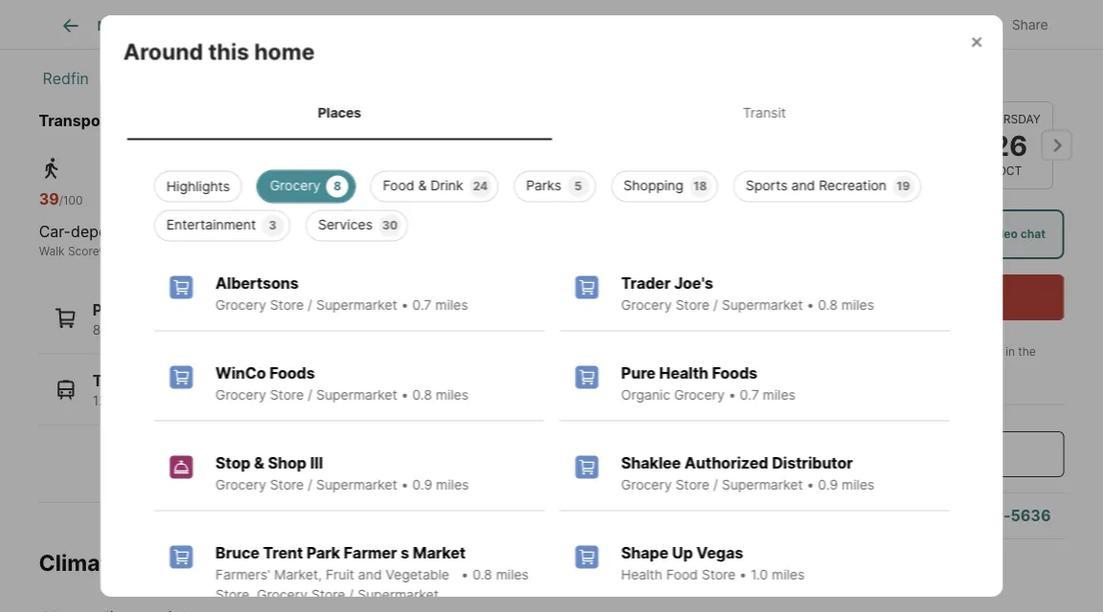 Task type: vqa. For each thing, say whether or not it's contained in the screenshot.
Abshire at left bottom
no



Task type: describe. For each thing, give the bounding box(es) containing it.
miles inside trader joe's grocery store / supermarket • 0.8 miles
[[841, 297, 874, 313]]

tour
[[936, 288, 966, 307]]

1 horizontal spatial 0.8
[[472, 567, 492, 583]]

/100 for 39
[[59, 194, 83, 208]]

• inside stop & shop iii grocery store / supermarket • 0.9 miles
[[401, 477, 408, 493]]

albertsons grocery store / supermarket • 0.7 miles
[[215, 274, 468, 313]]

store inside trader joe's grocery store / supermarket • 0.8 miles
[[675, 297, 709, 313]]

store inside stop & shop iii grocery store / supermarket • 0.9 miles
[[270, 477, 303, 493]]

in
[[1006, 345, 1015, 359]]

joe's
[[674, 274, 713, 293]]

supermarket inside "winco foods grocery store / supermarket • 0.8 miles"
[[316, 387, 397, 403]]

grocery inside list box
[[270, 177, 320, 194]]

shape
[[621, 544, 668, 563]]

supermarket inside stop & shop iii grocery store / supermarket • 0.9 miles
[[316, 477, 397, 493]]

0.8 for trader joe's
[[818, 297, 837, 313]]

& for food
[[418, 177, 426, 194]]

schedule tour
[[863, 288, 966, 307]]

tab list inside around this home dialog
[[123, 85, 980, 140]]

23
[[171, 322, 188, 338]]

last
[[809, 362, 828, 376]]

120,
[[92, 393, 119, 409]]

vegas
[[696, 544, 743, 563]]

• inside shape up vegas health food store • 1.0 miles
[[739, 567, 747, 583]]

5 inside list box
[[574, 179, 581, 193]]

x-out
[[909, 17, 945, 33]]

store inside albertsons grocery store / supermarket • 0.7 miles
[[270, 297, 303, 313]]

parks
[[283, 322, 318, 338]]

a
[[817, 507, 825, 525]]

vegetable
[[385, 567, 449, 583]]

210
[[243, 393, 266, 409]]

overview tab
[[183, 3, 284, 49]]

transit for transit 120, 121, 207, 208, 209, 210
[[92, 372, 145, 391]]

chat
[[1021, 227, 1046, 241]]

2 ® from the left
[[317, 245, 325, 259]]

in the last 30 days
[[809, 345, 1039, 376]]

foods inside "winco foods grocery store / supermarket • 0.8 miles"
[[269, 364, 315, 383]]

1 oct from the left
[[808, 164, 832, 178]]

history
[[513, 17, 556, 34]]

car-dependent walk score ®
[[39, 222, 149, 259]]

park
[[306, 544, 340, 563]]

out
[[923, 17, 945, 33]]

shaklee
[[621, 454, 681, 473]]

transit
[[291, 222, 337, 241]]

bruce
[[215, 544, 259, 563]]

farmers' market, fruit and vegetable store, grocery store / supermarket
[[215, 567, 449, 603]]

places 8 groceries, 23 restaurants, 5 parks
[[92, 301, 318, 338]]

the
[[1018, 345, 1036, 359]]

none button containing 26
[[966, 101, 1053, 189]]

/ inside "winco foods grocery store / supermarket • 0.8 miles"
[[307, 387, 312, 403]]

store,
[[215, 587, 253, 603]]

services
[[318, 217, 372, 233]]

208,
[[180, 393, 208, 409]]

sale
[[446, 17, 473, 34]]

favorite button
[[748, 4, 858, 44]]

transportation near 8032 delightful ave
[[39, 112, 341, 130]]

39 /100
[[39, 190, 83, 208]]

2 oct from the left
[[902, 164, 927, 178]]

around this home up redfin link
[[39, 12, 230, 38]]

26
[[991, 128, 1027, 162]]

distributor
[[772, 454, 853, 473]]

shopping
[[623, 177, 683, 194]]

organic
[[621, 387, 670, 403]]

30 inside in the last 30 days
[[832, 362, 846, 376]]

121,
[[122, 393, 146, 409]]

/100 for 35
[[266, 194, 289, 208]]

around this home dialog
[[100, 15, 1003, 612]]

sports and recreation
[[745, 177, 886, 194]]

trent
[[263, 544, 303, 563]]

food & drink 24
[[382, 177, 487, 194]]

around this home element
[[123, 15, 337, 66]]

around this home inside dialog
[[123, 38, 314, 65]]

grocery inside pure health foods organic grocery • 0.7 miles
[[674, 387, 724, 403]]

• inside pure health foods organic grocery • 0.7 miles
[[728, 387, 736, 403]]

0.9 inside shaklee authorized distributor grocery store / supermarket • 0.9 miles
[[818, 477, 838, 493]]

market
[[412, 544, 465, 563]]

thursday 26 oct
[[979, 112, 1040, 178]]

ask
[[784, 507, 813, 525]]

drink
[[430, 177, 463, 194]]

dependent
[[71, 222, 149, 241]]

24
[[473, 179, 487, 193]]

grocery inside trader joe's grocery store / supermarket • 0.8 miles
[[621, 297, 671, 313]]

highlights
[[166, 178, 229, 195]]

(725) 999-5636
[[929, 507, 1051, 525]]

schools tab
[[577, 3, 668, 49]]

999-
[[973, 507, 1011, 525]]

/100 for 64
[[454, 194, 478, 208]]

transit for transit
[[742, 104, 786, 121]]

miles inside albertsons grocery store / supermarket • 0.7 miles
[[435, 297, 468, 313]]

schedule
[[863, 288, 932, 307]]

delightful
[[236, 112, 309, 130]]

pure
[[621, 364, 655, 383]]

& for sale
[[477, 17, 485, 34]]

winco foods grocery store / supermarket • 0.8 miles
[[215, 364, 468, 403]]

miles inside "winco foods grocery store / supermarket • 0.8 miles"
[[435, 387, 468, 403]]

/ inside farmers' market, fruit and vegetable store, grocery store / supermarket
[[349, 587, 353, 603]]

share button
[[969, 4, 1064, 44]]

next image
[[1041, 130, 1072, 161]]

209,
[[211, 393, 240, 409]]

recreation
[[818, 177, 886, 194]]

farmer
[[343, 544, 397, 563]]

albertsons
[[215, 274, 298, 293]]

fruit
[[325, 567, 354, 583]]

trader joe's grocery store / supermarket • 0.8 miles
[[621, 274, 874, 313]]

redfin link
[[43, 70, 89, 88]]

my
[[97, 17, 118, 34]]

iii
[[310, 454, 323, 473]]

• inside albertsons grocery store / supermarket • 0.7 miles
[[401, 297, 408, 313]]

• inside trader joe's grocery store / supermarket • 0.8 miles
[[806, 297, 814, 313]]

farmers'
[[215, 567, 270, 583]]

climate risks
[[39, 550, 179, 576]]

8 inside list box
[[333, 179, 341, 193]]

trader
[[621, 274, 670, 293]]

and inside farmers' market, fruit and vegetable store, grocery store / supermarket
[[358, 567, 381, 583]]

store inside farmers' market, fruit and vegetable store, grocery store / supermarket
[[311, 587, 345, 603]]

(725) 999-5636 link
[[929, 507, 1051, 525]]

video
[[987, 227, 1018, 241]]

8032
[[192, 112, 232, 130]]

stop & shop iii grocery store / supermarket • 0.9 miles
[[215, 454, 468, 493]]

transit score ®
[[246, 245, 325, 259]]



Task type: locate. For each thing, give the bounding box(es) containing it.
30 right last
[[832, 362, 846, 376]]

store down fruit
[[311, 587, 345, 603]]

near
[[154, 112, 188, 130]]

1 vertical spatial transit
[[246, 245, 283, 259]]

shape up vegas health food store • 1.0 miles
[[621, 544, 804, 583]]

0 vertical spatial &
[[477, 17, 485, 34]]

2 vertical spatial 0.8
[[472, 567, 492, 583]]

grocery inside albertsons grocery store / supermarket • 0.7 miles
[[215, 297, 266, 313]]

1 vertical spatial &
[[418, 177, 426, 194]]

3 oct from the left
[[997, 164, 1022, 178]]

/100 inside 64 /100
[[454, 194, 478, 208]]

x-out button
[[866, 4, 961, 44]]

oct button up the tour via video chat "list box" at the right
[[871, 101, 958, 189]]

supermarket up "iii"
[[316, 387, 397, 403]]

0.7 inside pure health foods organic grocery • 0.7 miles
[[739, 387, 759, 403]]

oct inside thursday 26 oct
[[997, 164, 1022, 178]]

0.8 for winco foods
[[412, 387, 432, 403]]

0.7 inside albertsons grocery store / supermarket • 0.7 miles
[[412, 297, 431, 313]]

store right 210
[[270, 387, 303, 403]]

1 horizontal spatial ®
[[317, 245, 325, 259]]

3 /100 from the left
[[454, 194, 478, 208]]

foods down parks on the bottom left
[[269, 364, 315, 383]]

/100 up car-
[[59, 194, 83, 208]]

transit up 120,
[[92, 372, 145, 391]]

transit down some
[[246, 245, 283, 259]]

risks
[[127, 550, 179, 576]]

places for places
[[317, 104, 361, 121]]

store down shop at the bottom left
[[270, 477, 303, 493]]

1 vertical spatial places
[[92, 301, 142, 319]]

s
[[400, 544, 409, 563]]

• 0.8 miles
[[461, 567, 528, 583]]

places for places 8 groceries, 23 restaurants, 5 parks
[[92, 301, 142, 319]]

0 vertical spatial transit
[[742, 104, 786, 121]]

walk
[[39, 245, 65, 259]]

0 horizontal spatial oct
[[808, 164, 832, 178]]

store down 'authorized'
[[675, 477, 709, 493]]

/100 up 3
[[266, 194, 289, 208]]

health up organic
[[659, 364, 708, 383]]

details
[[363, 17, 405, 34]]

foods inside pure health foods organic grocery • 0.7 miles
[[712, 364, 757, 383]]

x-
[[909, 17, 923, 33]]

and down farmer
[[358, 567, 381, 583]]

& left tax
[[477, 17, 485, 34]]

tour
[[939, 227, 965, 241]]

transportation
[[39, 112, 151, 130]]

1 horizontal spatial 5
[[574, 179, 581, 193]]

oct
[[808, 164, 832, 178], [902, 164, 927, 178], [997, 164, 1022, 178]]

food left 64
[[382, 177, 414, 194]]

/ inside trader joe's grocery store / supermarket • 0.8 miles
[[713, 297, 718, 313]]

transit inside transit 120, 121, 207, 208, 209, 210
[[92, 372, 145, 391]]

5636
[[1011, 507, 1051, 525]]

schedule tour button
[[765, 275, 1064, 321]]

services 30
[[318, 217, 397, 233]]

(725)
[[929, 507, 970, 525]]

sale & tax history
[[446, 17, 556, 34]]

supermarket down vegetable
[[357, 587, 438, 603]]

2 score from the left
[[286, 245, 317, 259]]

0 vertical spatial redfin
[[121, 17, 163, 34]]

thursday
[[979, 112, 1040, 126]]

0 vertical spatial 8
[[333, 179, 341, 193]]

grocery right organic
[[674, 387, 724, 403]]

supermarket inside trader joe's grocery store / supermarket • 0.8 miles
[[721, 297, 802, 313]]

around this home down overview
[[123, 38, 314, 65]]

question
[[829, 507, 895, 525]]

home down property
[[254, 38, 314, 65]]

0 vertical spatial tab list
[[39, 0, 683, 49]]

1 vertical spatial 30
[[832, 362, 846, 376]]

5 inside places 8 groceries, 23 restaurants, 5 parks
[[271, 322, 279, 338]]

transit up sports
[[742, 104, 786, 121]]

store down vegas
[[701, 567, 735, 583]]

0 vertical spatial health
[[659, 364, 708, 383]]

None button
[[966, 101, 1053, 189]]

1 0.9 from the left
[[412, 477, 432, 493]]

supermarket down 'authorized'
[[721, 477, 802, 493]]

supermarket down "iii"
[[316, 477, 397, 493]]

around
[[39, 12, 118, 38], [123, 38, 203, 65]]

0 vertical spatial food
[[382, 177, 414, 194]]

grocery down trader
[[621, 297, 671, 313]]

1 vertical spatial 0.8
[[412, 387, 432, 403]]

& inside tab
[[477, 17, 485, 34]]

0 horizontal spatial 5
[[271, 322, 279, 338]]

oct right sports
[[808, 164, 832, 178]]

1 vertical spatial tab list
[[123, 85, 980, 140]]

tax
[[489, 17, 509, 34]]

grocery down "market," at the left
[[256, 587, 307, 603]]

places tab
[[127, 89, 552, 136]]

1 horizontal spatial transit
[[246, 245, 283, 259]]

0 horizontal spatial redfin
[[43, 70, 89, 88]]

0 horizontal spatial 8
[[92, 322, 101, 338]]

authorized
[[684, 454, 768, 473]]

shop
[[267, 454, 306, 473]]

miles inside stop & shop iii grocery store / supermarket • 0.9 miles
[[436, 477, 468, 493]]

tab list up places tab
[[39, 0, 683, 49]]

grocery inside stop & shop iii grocery store / supermarket • 0.9 miles
[[215, 477, 266, 493]]

Oct button
[[776, 100, 863, 190], [871, 101, 958, 189]]

food down up
[[666, 567, 698, 583]]

& left drink
[[418, 177, 426, 194]]

/ down 'authorized'
[[713, 477, 718, 493]]

0 horizontal spatial 30
[[382, 219, 397, 232]]

1 /100 from the left
[[59, 194, 83, 208]]

this inside dialog
[[208, 38, 249, 65]]

store inside "winco foods grocery store / supermarket • 0.8 miles"
[[270, 387, 303, 403]]

2 foods from the left
[[712, 364, 757, 383]]

market,
[[274, 567, 322, 583]]

2 horizontal spatial /100
[[454, 194, 478, 208]]

0 horizontal spatial home
[[170, 12, 230, 38]]

score
[[68, 245, 99, 259], [286, 245, 317, 259]]

1 horizontal spatial oct
[[902, 164, 927, 178]]

tab list
[[39, 0, 683, 49], [123, 85, 980, 140]]

0 horizontal spatial 0.9
[[412, 477, 432, 493]]

•
[[401, 297, 408, 313], [806, 297, 814, 313], [401, 387, 408, 403], [728, 387, 736, 403], [401, 477, 408, 493], [806, 477, 814, 493], [461, 567, 468, 583], [739, 567, 747, 583]]

ask a question link
[[784, 507, 895, 525]]

property details
[[305, 17, 405, 34]]

2 horizontal spatial transit
[[742, 104, 786, 121]]

64 /100
[[433, 190, 478, 208]]

0 vertical spatial 0.7
[[412, 297, 431, 313]]

1 ® from the left
[[99, 245, 107, 259]]

0 horizontal spatial oct button
[[776, 100, 863, 190]]

grocery inside farmers' market, fruit and vegetable store, grocery store / supermarket
[[256, 587, 307, 603]]

redfin right my
[[121, 17, 163, 34]]

property details tab
[[284, 3, 426, 49]]

tab list containing places
[[123, 85, 980, 140]]

oct up 19
[[902, 164, 927, 178]]

0 horizontal spatial foods
[[269, 364, 315, 383]]

around up redfin link
[[39, 12, 118, 38]]

0.9 up market
[[412, 477, 432, 493]]

0 horizontal spatial transit
[[92, 372, 145, 391]]

grocery inside shaklee authorized distributor grocery store / supermarket • 0.9 miles
[[621, 477, 671, 493]]

1 horizontal spatial food
[[666, 567, 698, 583]]

some transit
[[246, 222, 337, 241]]

1 vertical spatial food
[[666, 567, 698, 583]]

restaurants,
[[192, 322, 267, 338]]

store up parks on the bottom left
[[270, 297, 303, 313]]

health inside shape up vegas health food store • 1.0 miles
[[621, 567, 662, 583]]

1 score from the left
[[68, 245, 99, 259]]

8 up services
[[333, 179, 341, 193]]

and right sports
[[791, 177, 815, 194]]

® down 'dependent'
[[99, 245, 107, 259]]

places up the groceries,
[[92, 301, 142, 319]]

my redfin link
[[59, 14, 163, 37]]

1 vertical spatial 8
[[92, 322, 101, 338]]

/ inside albertsons grocery store / supermarket • 0.7 miles
[[307, 297, 312, 313]]

store inside shaklee authorized distributor grocery store / supermarket • 0.9 miles
[[675, 477, 709, 493]]

home
[[170, 12, 230, 38], [254, 38, 314, 65]]

0 horizontal spatial around
[[39, 12, 118, 38]]

8 inside places 8 groceries, 23 restaurants, 5 parks
[[92, 322, 101, 338]]

places right delightful
[[317, 104, 361, 121]]

19
[[896, 179, 910, 193]]

store down joe's
[[675, 297, 709, 313]]

places inside tab
[[317, 104, 361, 121]]

tab list up parks
[[123, 85, 980, 140]]

0 vertical spatial and
[[791, 177, 815, 194]]

transit 120, 121, 207, 208, 209, 210
[[92, 372, 266, 409]]

0 horizontal spatial 0.8
[[412, 387, 432, 403]]

0 horizontal spatial food
[[382, 177, 414, 194]]

score inside car-dependent walk score ®
[[68, 245, 99, 259]]

39
[[39, 190, 59, 208]]

0 horizontal spatial this
[[124, 12, 164, 38]]

1 vertical spatial 0.7
[[739, 387, 759, 403]]

1 horizontal spatial 8
[[333, 179, 341, 193]]

health inside pure health foods organic grocery • 0.7 miles
[[659, 364, 708, 383]]

health down shape
[[621, 567, 662, 583]]

• inside shaklee authorized distributor grocery store / supermarket • 0.9 miles
[[806, 477, 814, 493]]

supermarket inside farmers' market, fruit and vegetable store, grocery store / supermarket
[[357, 587, 438, 603]]

/ inside shaklee authorized distributor grocery store / supermarket • 0.9 miles
[[713, 477, 718, 493]]

® inside car-dependent walk score ®
[[99, 245, 107, 259]]

home inside 'around this home' element
[[254, 38, 314, 65]]

/ inside stop & shop iii grocery store / supermarket • 0.9 miles
[[307, 477, 312, 493]]

1.0
[[750, 567, 768, 583]]

& right the stop
[[254, 454, 264, 473]]

2 horizontal spatial &
[[477, 17, 485, 34]]

1 horizontal spatial score
[[286, 245, 317, 259]]

0 horizontal spatial score
[[68, 245, 99, 259]]

list box containing grocery
[[138, 163, 965, 242]]

8 left the groceries,
[[92, 322, 101, 338]]

1 vertical spatial and
[[358, 567, 381, 583]]

/100 inside 39 /100
[[59, 194, 83, 208]]

1 horizontal spatial foods
[[712, 364, 757, 383]]

places inside places 8 groceries, 23 restaurants, 5 parks
[[92, 301, 142, 319]]

/ up pure health foods organic grocery • 0.7 miles
[[713, 297, 718, 313]]

list box
[[138, 163, 965, 242]]

1 vertical spatial redfin
[[43, 70, 89, 88]]

redfin inside "link"
[[121, 17, 163, 34]]

around inside dialog
[[123, 38, 203, 65]]

/ down "iii"
[[307, 477, 312, 493]]

1 horizontal spatial around
[[123, 38, 203, 65]]

foods down trader joe's grocery store / supermarket • 0.8 miles
[[712, 364, 757, 383]]

0.9 inside stop & shop iii grocery store / supermarket • 0.9 miles
[[412, 477, 432, 493]]

207,
[[150, 393, 176, 409]]

0.8 inside "winco foods grocery store / supermarket • 0.8 miles"
[[412, 387, 432, 403]]

score down some transit
[[286, 245, 317, 259]]

around down my redfin
[[123, 38, 203, 65]]

2 vertical spatial &
[[254, 454, 264, 473]]

health
[[659, 364, 708, 383], [621, 567, 662, 583]]

supermarket up parks on the bottom left
[[316, 297, 397, 313]]

/100 down 24
[[454, 194, 478, 208]]

option
[[765, 210, 899, 259]]

oct button left 19
[[776, 100, 863, 190]]

2 /100 from the left
[[266, 194, 289, 208]]

5 left parks on the bottom left
[[271, 322, 279, 338]]

& inside stop & shop iii grocery store / supermarket • 0.9 miles
[[254, 454, 264, 473]]

® down transit
[[317, 245, 325, 259]]

transit for transit score ®
[[246, 245, 283, 259]]

0.9
[[412, 477, 432, 493], [818, 477, 838, 493]]

35
[[246, 190, 266, 208]]

grocery down the stop
[[215, 477, 266, 493]]

grocery down shaklee
[[621, 477, 671, 493]]

bruce trent park farmer s market
[[215, 544, 465, 563]]

supermarket up pure health foods organic grocery • 0.7 miles
[[721, 297, 802, 313]]

sports
[[745, 177, 787, 194]]

/100 inside 35 /100
[[266, 194, 289, 208]]

grocery inside "winco foods grocery store / supermarket • 0.8 miles"
[[215, 387, 266, 403]]

store
[[270, 297, 303, 313], [675, 297, 709, 313], [270, 387, 303, 403], [270, 477, 303, 493], [675, 477, 709, 493], [701, 567, 735, 583], [311, 587, 345, 603]]

0.7 for store
[[412, 297, 431, 313]]

0.7 for foods
[[739, 387, 759, 403]]

stop
[[215, 454, 250, 473]]

grocery up restaurants,
[[215, 297, 266, 313]]

share
[[1012, 17, 1048, 33]]

0 vertical spatial 30
[[382, 219, 397, 232]]

supermarket inside albertsons grocery store / supermarket • 0.7 miles
[[316, 297, 397, 313]]

grocery down winco
[[215, 387, 266, 403]]

0 vertical spatial 0.8
[[818, 297, 837, 313]]

1 horizontal spatial home
[[254, 38, 314, 65]]

favorite
[[792, 17, 842, 33]]

oct down 26
[[997, 164, 1022, 178]]

1 horizontal spatial /100
[[266, 194, 289, 208]]

1 vertical spatial 5
[[271, 322, 279, 338]]

store inside shape up vegas health food store • 1.0 miles
[[701, 567, 735, 583]]

and
[[791, 177, 815, 194], [358, 567, 381, 583]]

tour via video chat list box
[[765, 210, 1064, 259]]

0 vertical spatial places
[[317, 104, 361, 121]]

30 inside services 30
[[382, 219, 397, 232]]

1 horizontal spatial &
[[418, 177, 426, 194]]

miles inside shaklee authorized distributor grocery store / supermarket • 0.9 miles
[[841, 477, 874, 493]]

0 horizontal spatial /100
[[59, 194, 83, 208]]

&
[[477, 17, 485, 34], [418, 177, 426, 194], [254, 454, 264, 473]]

1 horizontal spatial places
[[317, 104, 361, 121]]

1 horizontal spatial 0.7
[[739, 387, 759, 403]]

up
[[672, 544, 692, 563]]

1 vertical spatial health
[[621, 567, 662, 583]]

1 horizontal spatial this
[[208, 38, 249, 65]]

grocery
[[270, 177, 320, 194], [215, 297, 266, 313], [621, 297, 671, 313], [215, 387, 266, 403], [674, 387, 724, 403], [215, 477, 266, 493], [621, 477, 671, 493], [256, 587, 307, 603]]

miles inside pure health foods organic grocery • 0.7 miles
[[762, 387, 795, 403]]

& for stop
[[254, 454, 264, 473]]

1 horizontal spatial redfin
[[121, 17, 163, 34]]

5 right parks
[[574, 179, 581, 193]]

0 vertical spatial 5
[[574, 179, 581, 193]]

/ down fruit
[[349, 587, 353, 603]]

/ right 210
[[307, 387, 312, 403]]

2 horizontal spatial oct
[[997, 164, 1022, 178]]

2 0.9 from the left
[[818, 477, 838, 493]]

1 horizontal spatial 0.9
[[818, 477, 838, 493]]

64
[[433, 190, 454, 208]]

• inside "winco foods grocery store / supermarket • 0.8 miles"
[[401, 387, 408, 403]]

0 horizontal spatial and
[[358, 567, 381, 583]]

this down overview
[[208, 38, 249, 65]]

1 horizontal spatial 30
[[832, 362, 846, 376]]

this
[[124, 12, 164, 38], [208, 38, 249, 65]]

0 horizontal spatial places
[[92, 301, 142, 319]]

pure health foods organic grocery • 0.7 miles
[[621, 364, 795, 403]]

tour via video chat
[[939, 227, 1046, 241]]

score right walk
[[68, 245, 99, 259]]

miles
[[435, 297, 468, 313], [841, 297, 874, 313], [435, 387, 468, 403], [762, 387, 795, 403], [436, 477, 468, 493], [841, 477, 874, 493], [496, 567, 528, 583], [771, 567, 804, 583]]

1 horizontal spatial oct button
[[871, 101, 958, 189]]

via
[[968, 227, 984, 241]]

0.8 inside trader joe's grocery store / supermarket • 0.8 miles
[[818, 297, 837, 313]]

supermarket inside shaklee authorized distributor grocery store / supermarket • 0.9 miles
[[721, 477, 802, 493]]

tab list containing my redfin
[[39, 0, 683, 49]]

0 horizontal spatial &
[[254, 454, 264, 473]]

2 vertical spatial transit
[[92, 372, 145, 391]]

grocery right 35
[[270, 177, 320, 194]]

some
[[246, 222, 287, 241]]

climate
[[39, 550, 122, 576]]

redfin up transportation
[[43, 70, 89, 88]]

1 horizontal spatial and
[[791, 177, 815, 194]]

property
[[305, 17, 360, 34]]

parks
[[526, 177, 561, 194]]

3
[[268, 219, 276, 232]]

0 horizontal spatial ®
[[99, 245, 107, 259]]

list box inside around this home dialog
[[138, 163, 965, 242]]

and inside list box
[[791, 177, 815, 194]]

home right my redfin
[[170, 12, 230, 38]]

groceries,
[[104, 322, 167, 338]]

2 horizontal spatial 0.8
[[818, 297, 837, 313]]

transit inside tab
[[742, 104, 786, 121]]

30 right services
[[382, 219, 397, 232]]

my redfin
[[97, 17, 163, 34]]

0 horizontal spatial 0.7
[[412, 297, 431, 313]]

sale & tax history tab
[[426, 3, 577, 49]]

car-
[[39, 222, 71, 241]]

1 foods from the left
[[269, 364, 315, 383]]

0.9 down distributor
[[818, 477, 838, 493]]

transit tab
[[552, 89, 976, 136]]

miles inside shape up vegas health food store • 1.0 miles
[[771, 567, 804, 583]]

supermarket
[[316, 297, 397, 313], [721, 297, 802, 313], [316, 387, 397, 403], [316, 477, 397, 493], [721, 477, 802, 493], [357, 587, 438, 603]]

this right my
[[124, 12, 164, 38]]

food inside shape up vegas health food store • 1.0 miles
[[666, 567, 698, 583]]

food inside list box
[[382, 177, 414, 194]]

overview
[[204, 17, 264, 34]]

shaklee authorized distributor grocery store / supermarket • 0.9 miles
[[621, 454, 874, 493]]

/ up parks on the bottom left
[[307, 297, 312, 313]]



